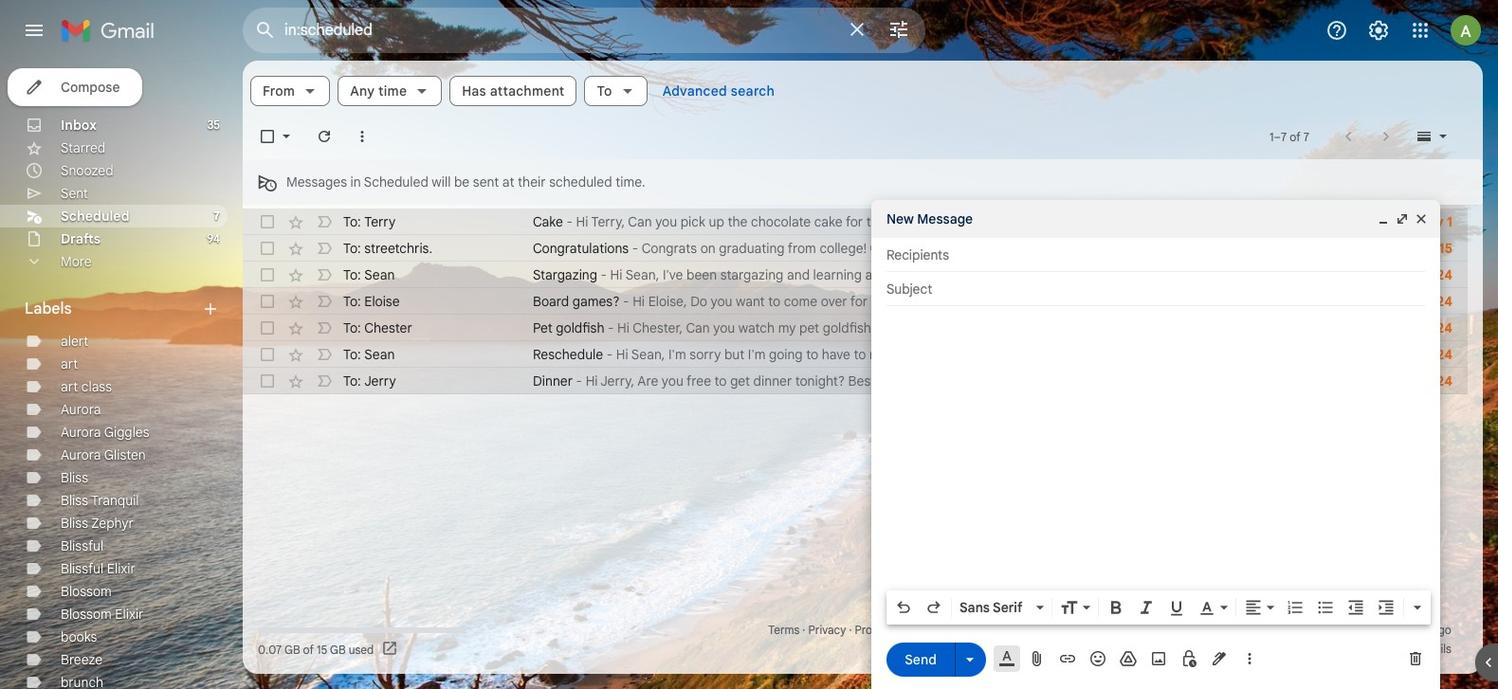 Task type: vqa. For each thing, say whether or not it's contained in the screenshot.
the rightmost 15
yes



Task type: describe. For each thing, give the bounding box(es) containing it.
1 vertical spatial 15
[[317, 642, 327, 657]]

0 vertical spatial best,
[[1400, 266, 1430, 284]]

to: terry
[[343, 213, 396, 230]]

party?
[[890, 213, 929, 230]]

0.07
[[258, 642, 282, 657]]

message
[[917, 211, 973, 228]]

at inside row
[[1325, 266, 1337, 284]]

graduating
[[719, 240, 785, 257]]

advanced search button
[[655, 74, 782, 108]]

chester,
[[633, 320, 683, 337]]

sans serif option
[[956, 598, 1033, 617]]

1 horizontal spatial next
[[1040, 346, 1067, 363]]

0 horizontal spatial at
[[502, 174, 514, 191]]

blossom elixir
[[61, 606, 144, 623]]

starred link
[[61, 139, 105, 156]]

art class
[[61, 378, 112, 395]]

look
[[1296, 266, 1321, 284]]

- for hi sean, i've been stargazing and learning about our solar system. let's plan a night of telescope observation and look at the stars! best, anna
[[601, 266, 607, 284]]

more formatting options image
[[1408, 598, 1427, 617]]

telescope
[[1132, 266, 1192, 284]]

2 i'm from the left
[[748, 346, 766, 363]]

stargazing
[[533, 266, 597, 284]]

game
[[921, 293, 955, 310]]

- for hi sean, i'm sorry but i'm going to have to reschedule. does sometime next week work for you? thanks, anna
[[607, 346, 613, 363]]

plan
[[1043, 266, 1068, 284]]

settings image
[[1367, 19, 1390, 42]]

see
[[949, 240, 971, 257]]

sean, for i'm
[[631, 346, 665, 363]]

elixir for blossom elixir
[[115, 606, 144, 623]]

blissful for blissful elixir
[[61, 560, 104, 577]]

1 and from the left
[[787, 266, 810, 284]]

2 vertical spatial for
[[1137, 346, 1154, 363]]

art for art 'link'
[[61, 356, 78, 373]]

jerry,
[[600, 373, 635, 390]]

7 row from the top
[[243, 368, 1468, 394]]

footer containing terms
[[243, 621, 1468, 659]]

program
[[855, 623, 899, 637]]

2 goldfish from the left
[[823, 320, 871, 337]]

0 horizontal spatial the
[[728, 213, 748, 230]]

insert emoji ‪(⌘⇧2)‬ image
[[1089, 650, 1108, 668]]

undo ‪(⌘z)‬ image
[[894, 598, 913, 617]]

labels
[[25, 300, 72, 319]]

search mail image
[[248, 13, 283, 47]]

to: for reschedule
[[343, 346, 361, 363]]

account
[[1285, 623, 1327, 637]]

1 horizontal spatial best,
[[999, 293, 1029, 310]]

pet
[[799, 320, 819, 337]]

close image
[[1414, 211, 1429, 227]]

last
[[1260, 623, 1282, 637]]

53
[[1373, 623, 1385, 637]]

has attachment button
[[450, 76, 577, 106]]

board
[[533, 293, 569, 310]]

sorry
[[690, 346, 721, 363]]

has
[[462, 82, 486, 100]]

1 horizontal spatial a
[[1072, 266, 1079, 284]]

been
[[686, 266, 717, 284]]

privacy
[[808, 623, 846, 637]]

new
[[887, 211, 914, 228]]

tonight?
[[795, 373, 845, 390]]

alert link
[[61, 333, 88, 350]]

1 row from the top
[[243, 209, 1468, 235]]

6 row from the top
[[243, 341, 1468, 368]]

aurora for aurora "link"
[[61, 401, 101, 418]]

to
[[597, 82, 612, 100]]

details link
[[1416, 642, 1451, 656]]

blissful for 'blissful' link
[[61, 538, 104, 555]]

indent more ‪(⌘])‬ image
[[1377, 598, 1396, 617]]

compose button
[[8, 68, 143, 106]]

time
[[378, 82, 407, 100]]

- for hi terry, can you pick up the chocolate cake for the party? thanks, anna
[[567, 213, 573, 230]]

hi for hi jerry, are you free to get dinner tonight? best, anna
[[586, 373, 598, 390]]

bliss link
[[61, 469, 88, 486]]

from
[[263, 82, 295, 100]]

details
[[1416, 642, 1451, 656]]

bulleted list ‪(⌘⇧8)‬ image
[[1316, 598, 1335, 617]]

congrats
[[642, 240, 697, 257]]

pet
[[533, 320, 553, 337]]

anna down the plan
[[1032, 293, 1063, 310]]

nov for nov 15
[[1410, 240, 1436, 257]]

congratulations - congrats on graduating from college! can't wait to see all that you accomplish!
[[533, 240, 1116, 257]]

hi left chester,
[[617, 320, 630, 337]]

blossom for blossom "link"
[[61, 583, 112, 600]]

reschedule
[[533, 346, 603, 363]]

night
[[1082, 266, 1113, 284]]

insert link ‪(⌘k)‬ image
[[1058, 650, 1077, 668]]

terms · privacy · program policies
[[768, 623, 941, 637]]

stars!
[[1363, 266, 1396, 284]]

7 inside "labels" "navigation"
[[214, 209, 220, 223]]

numbered list ‪(⌘⇧7)‬ image
[[1286, 598, 1305, 617]]

4 row from the top
[[243, 288, 1468, 315]]

dinner
[[533, 373, 573, 390]]

to left get
[[715, 373, 727, 390]]

sean, for i've
[[626, 266, 659, 284]]

blossom elixir link
[[61, 606, 144, 623]]

scheduled
[[549, 174, 612, 191]]

to right have
[[854, 346, 866, 363]]

snoozed link
[[61, 162, 113, 179]]

for for cake
[[846, 213, 863, 230]]

- down games?
[[608, 320, 614, 337]]

to: chester
[[343, 320, 412, 337]]

to: for board
[[343, 293, 361, 310]]

get
[[730, 373, 750, 390]]

1 horizontal spatial the
[[866, 213, 886, 230]]

labels heading
[[25, 300, 201, 319]]

eloise
[[364, 293, 400, 310]]

any time button
[[338, 76, 442, 106]]

bliss for bliss tranquil
[[61, 492, 88, 509]]

learning
[[813, 266, 862, 284]]

0 vertical spatial can
[[628, 213, 652, 230]]

dinner
[[753, 373, 792, 390]]

sent
[[473, 174, 499, 191]]

2 · from the left
[[849, 623, 852, 637]]

refresh image
[[315, 127, 334, 146]]

to: for cake
[[343, 213, 361, 230]]

art class link
[[61, 378, 112, 395]]

new message dialog
[[871, 200, 1440, 689]]

cake
[[814, 213, 843, 230]]

hi for hi sean, i've been stargazing and learning about our solar system. let's plan a night of telescope observation and look at the stars! best, anna
[[610, 266, 623, 284]]

1 · from the left
[[803, 623, 805, 637]]

scheduled link
[[61, 208, 130, 225]]

2 vertical spatial thanks,
[[1189, 346, 1235, 363]]

drafts link
[[61, 230, 101, 247]]

snoozed
[[61, 162, 113, 179]]

breeze
[[61, 651, 103, 668]]

follow link to manage storage image
[[381, 640, 400, 659]]

9/1/24 for hi sean, i'm sorry but i'm going to have to reschedule. does sometime next week work for you? thanks, anna
[[1414, 346, 1453, 363]]

to: for stargazing
[[343, 266, 361, 284]]

up
[[709, 213, 724, 230]]

blossom link
[[61, 583, 112, 600]]

activity:
[[1329, 623, 1370, 637]]

aurora glisten link
[[61, 447, 146, 464]]

last account activity: 53 minutes ago details
[[1260, 623, 1451, 656]]

of inside footer
[[303, 642, 314, 657]]

minimize image
[[1376, 211, 1391, 227]]

stargazing - hi sean, i've been stargazing and learning about our solar system. let's plan a night of telescope observation and look at the stars! best, anna
[[533, 266, 1464, 284]]

advanced
[[662, 82, 727, 100]]

italic ‪(⌘i)‬ image
[[1137, 598, 1156, 617]]

more
[[61, 253, 92, 270]]

1 i'm from the left
[[669, 346, 686, 363]]

2 and from the left
[[1270, 266, 1293, 284]]

glisten
[[104, 447, 146, 464]]

94
[[207, 231, 220, 246]]

advanced search options image
[[880, 10, 918, 48]]

recipients
[[887, 247, 949, 264]]

giggles
[[104, 424, 149, 441]]

anna up sometime
[[995, 320, 1026, 337]]

- for congrats on graduating from college! can't wait to see all that you accomplish!
[[632, 240, 638, 257]]



Task type: locate. For each thing, give the bounding box(es) containing it.
row up tonight?
[[243, 341, 1468, 368]]

will
[[432, 174, 451, 191]]

hi for hi terry, can you pick up the chocolate cake for the party? thanks, anna
[[576, 213, 588, 230]]

main content
[[243, 61, 1483, 674]]

nov 15
[[1410, 240, 1453, 257]]

hi for hi sean, i'm sorry but i'm going to have to reschedule. does sometime next week work for you? thanks, anna
[[616, 346, 628, 363]]

0 horizontal spatial ·
[[803, 623, 805, 637]]

the left new
[[866, 213, 886, 230]]

work
[[1105, 346, 1134, 363]]

0 vertical spatial 1
[[1270, 129, 1274, 144]]

Message Body text field
[[887, 316, 1425, 585]]

to: sean up to: jerry
[[343, 346, 395, 363]]

board games? - hi eloise, do you want to come over for a board game night? best, anna
[[533, 293, 1063, 310]]

to: sean up to: eloise
[[343, 266, 395, 284]]

best, down 'let's'
[[999, 293, 1029, 310]]

to button
[[585, 76, 647, 106]]

privacy link
[[808, 623, 846, 637]]

- right games?
[[623, 293, 629, 310]]

underline ‪(⌘u)‬ image
[[1167, 599, 1186, 618]]

at right the sent
[[502, 174, 514, 191]]

more image
[[353, 127, 372, 146]]

2 gb from the left
[[330, 642, 346, 657]]

to: for pet
[[343, 320, 361, 337]]

1 blossom from the top
[[61, 583, 112, 600]]

elixir for blissful elixir
[[107, 560, 135, 577]]

1 to: from the top
[[343, 213, 361, 230]]

1 blissful from the top
[[61, 538, 104, 555]]

discard draft ‪(⌘⇧d)‬ image
[[1406, 650, 1425, 668]]

to: left eloise
[[343, 293, 361, 310]]

more send options image
[[961, 650, 979, 669]]

1 horizontal spatial scheduled
[[364, 174, 428, 191]]

at
[[502, 174, 514, 191], [1325, 266, 1337, 284]]

accomplish!
[[1044, 240, 1116, 257]]

eloise,
[[648, 293, 687, 310]]

1 sean from the top
[[364, 266, 395, 284]]

of right night
[[1116, 266, 1129, 284]]

to: eloise
[[343, 293, 400, 310]]

0 horizontal spatial 7
[[214, 209, 220, 223]]

1 vertical spatial scheduled
[[61, 208, 130, 225]]

week?
[[904, 320, 943, 337]]

i'm
[[669, 346, 686, 363], [748, 346, 766, 363]]

gb right 0.07
[[285, 642, 300, 657]]

pop out image
[[1395, 211, 1410, 227]]

- right 'dinner'
[[576, 373, 582, 390]]

aurora glisten
[[61, 447, 146, 464]]

1 vertical spatial best,
[[999, 293, 1029, 310]]

scheduled inside "labels" "navigation"
[[61, 208, 130, 225]]

bliss up bliss tranquil link on the left bottom of the page
[[61, 469, 88, 486]]

row
[[243, 209, 1468, 235], [243, 235, 1468, 262], [243, 262, 1468, 288], [243, 288, 1468, 315], [243, 315, 1468, 341], [243, 341, 1468, 368], [243, 368, 1468, 394]]

cake - hi terry, can you pick up the chocolate cake for the party? thanks, anna
[[533, 213, 1012, 230]]

bliss for bliss zephyr
[[61, 515, 88, 532]]

nov up nov 15
[[1418, 213, 1444, 230]]

wait
[[905, 240, 930, 257]]

3 bliss from the top
[[61, 515, 88, 532]]

7
[[1281, 129, 1287, 144], [1303, 129, 1309, 144], [214, 209, 220, 223]]

hi left jerry,
[[586, 373, 598, 390]]

0 vertical spatial 15
[[1439, 240, 1453, 257]]

games?
[[572, 293, 620, 310]]

1 horizontal spatial ·
[[849, 623, 852, 637]]

ago
[[1432, 623, 1451, 637]]

to: left terry
[[343, 213, 361, 230]]

you left pick
[[655, 213, 677, 230]]

anna up that
[[981, 213, 1012, 230]]

gmail image
[[61, 11, 164, 49]]

0 vertical spatial of
[[1290, 129, 1301, 144]]

elixir up blossom "link"
[[107, 560, 135, 577]]

2 horizontal spatial the
[[1340, 266, 1360, 284]]

2 to: sean from the top
[[343, 346, 395, 363]]

1 bliss from the top
[[61, 469, 88, 486]]

- up jerry,
[[607, 346, 613, 363]]

aurora
[[61, 401, 101, 418], [61, 424, 101, 441], [61, 447, 101, 464]]

to: down to: terry
[[343, 240, 361, 257]]

thanks,
[[932, 213, 978, 230], [945, 320, 992, 337], [1189, 346, 1235, 363]]

2 2/1/24 from the top
[[1414, 293, 1453, 310]]

nov
[[1418, 213, 1444, 230], [1410, 240, 1436, 257]]

scheduled up drafts link
[[61, 208, 130, 225]]

next down "board"
[[875, 320, 901, 337]]

1 vertical spatial 2/1/24
[[1414, 293, 1453, 310]]

can down do
[[686, 320, 710, 337]]

terms
[[768, 623, 800, 637]]

a right the plan
[[1072, 266, 1079, 284]]

goldfish
[[556, 320, 604, 337], [823, 320, 871, 337]]

3 aurora from the top
[[61, 447, 101, 464]]

main content containing from
[[243, 61, 1483, 674]]

5 row from the top
[[243, 315, 1468, 341]]

the left stars!
[[1340, 266, 1360, 284]]

5 to: from the top
[[343, 320, 361, 337]]

aurora up the bliss link
[[61, 447, 101, 464]]

bliss tranquil
[[61, 492, 139, 509]]

0 vertical spatial sean,
[[626, 266, 659, 284]]

sean, left i've
[[626, 266, 659, 284]]

4 to: from the top
[[343, 293, 361, 310]]

college!
[[820, 240, 867, 257]]

anna down reschedule - hi sean, i'm sorry but i'm going to have to reschedule. does sometime next week work for you? thanks, anna
[[882, 373, 913, 390]]

i'm right but in the left bottom of the page
[[748, 346, 766, 363]]

thanks, down "night?"
[[945, 320, 992, 337]]

goldfish up have
[[823, 320, 871, 337]]

· right privacy link
[[849, 623, 852, 637]]

15 down nov 1 on the top right
[[1439, 240, 1453, 257]]

0 vertical spatial blissful
[[61, 538, 104, 555]]

attach files image
[[1028, 650, 1047, 668]]

their
[[518, 174, 546, 191]]

1 vertical spatial for
[[850, 293, 868, 310]]

hi up jerry,
[[616, 346, 628, 363]]

redo ‪(⌘y)‬ image
[[924, 598, 943, 617]]

1 9/1/24 from the top
[[1414, 320, 1453, 337]]

sean for reschedule - hi sean, i'm sorry but i'm going to have to reschedule. does sometime next week work for you? thanks, anna
[[364, 346, 395, 363]]

for right work
[[1137, 346, 1154, 363]]

to: up to: eloise
[[343, 266, 361, 284]]

nov for nov 1
[[1418, 213, 1444, 230]]

send
[[905, 651, 937, 668]]

1 vertical spatial blossom
[[61, 606, 112, 623]]

gb left used
[[330, 642, 346, 657]]

row up the college!
[[243, 209, 1468, 235]]

1 horizontal spatial 7
[[1281, 129, 1287, 144]]

sent link
[[61, 185, 88, 202]]

1 horizontal spatial goldfish
[[823, 320, 871, 337]]

aurora link
[[61, 401, 101, 418]]

bliss up 'blissful' link
[[61, 515, 88, 532]]

0 vertical spatial aurora
[[61, 401, 101, 418]]

-
[[567, 213, 573, 230], [632, 240, 638, 257], [601, 266, 607, 284], [623, 293, 629, 310], [608, 320, 614, 337], [607, 346, 613, 363], [576, 373, 582, 390]]

0 vertical spatial scheduled
[[364, 174, 428, 191]]

1 vertical spatial thanks,
[[945, 320, 992, 337]]

policies
[[902, 623, 941, 637]]

to: sean for reschedule
[[343, 346, 395, 363]]

hi left eloise,
[[633, 293, 645, 310]]

class
[[81, 378, 112, 395]]

bold ‪(⌘b)‬ image
[[1107, 598, 1126, 617]]

send button
[[887, 642, 955, 677]]

Subject field
[[887, 280, 1425, 299]]

next left week
[[1040, 346, 1067, 363]]

the
[[728, 213, 748, 230], [866, 213, 886, 230], [1340, 266, 1360, 284]]

and left the look
[[1270, 266, 1293, 284]]

0 vertical spatial to: sean
[[343, 266, 395, 284]]

0 vertical spatial sean
[[364, 266, 395, 284]]

3 to: from the top
[[343, 266, 361, 284]]

bliss tranquil link
[[61, 492, 139, 509]]

2 vertical spatial bliss
[[61, 515, 88, 532]]

to left the see
[[933, 240, 946, 257]]

0 horizontal spatial next
[[875, 320, 901, 337]]

1 to: sean from the top
[[343, 266, 395, 284]]

best, down nov 15
[[1400, 266, 1430, 284]]

0 vertical spatial bliss
[[61, 469, 88, 486]]

hi
[[576, 213, 588, 230], [610, 266, 623, 284], [633, 293, 645, 310], [617, 320, 630, 337], [616, 346, 628, 363], [586, 373, 598, 390]]

- right cake on the left top of page
[[567, 213, 573, 230]]

messages in scheduled will be sent at their scheduled time.
[[286, 174, 645, 191]]

1 vertical spatial a
[[871, 293, 878, 310]]

you right do
[[711, 293, 732, 310]]

0 vertical spatial thanks,
[[932, 213, 978, 230]]

aurora for aurora glisten
[[61, 447, 101, 464]]

solar
[[928, 266, 957, 284]]

0 horizontal spatial 15
[[317, 642, 327, 657]]

1 vertical spatial 1
[[1447, 213, 1453, 230]]

row down learning
[[243, 288, 1468, 315]]

2 art from the top
[[61, 378, 78, 395]]

insert photo image
[[1149, 650, 1168, 668]]

pet goldfish - hi chester, can you watch my pet goldfish next week? thanks, anna
[[533, 320, 1026, 337]]

blossom for blossom elixir
[[61, 606, 112, 623]]

come
[[784, 293, 817, 310]]

2 to: from the top
[[343, 240, 361, 257]]

toggle split pane mode image
[[1415, 127, 1434, 146]]

toggle confidential mode image
[[1180, 650, 1199, 668]]

sans
[[960, 599, 990, 616]]

cake
[[533, 213, 563, 230]]

0 horizontal spatial gb
[[285, 642, 300, 657]]

1 vertical spatial aurora
[[61, 424, 101, 441]]

2 horizontal spatial of
[[1290, 129, 1301, 144]]

1 vertical spatial art
[[61, 378, 78, 395]]

blossom down the blissful elixir
[[61, 583, 112, 600]]

row down the college!
[[243, 262, 1468, 288]]

sean for stargazing - hi sean, i've been stargazing and learning about our solar system. let's plan a night of telescope observation and look at the stars! best, anna
[[364, 266, 395, 284]]

1 art from the top
[[61, 356, 78, 373]]

to: up to: jerry
[[343, 346, 361, 363]]

to: for dinner
[[343, 373, 361, 390]]

to right want
[[768, 293, 781, 310]]

you
[[655, 213, 677, 230], [1019, 240, 1040, 257], [711, 293, 732, 310], [713, 320, 735, 337], [662, 373, 683, 390]]

1 horizontal spatial at
[[1325, 266, 1337, 284]]

to: down to: eloise
[[343, 320, 361, 337]]

you up but in the left bottom of the page
[[713, 320, 735, 337]]

1 horizontal spatial 15
[[1439, 240, 1453, 257]]

support image
[[1326, 19, 1348, 42]]

used
[[349, 642, 374, 657]]

terry,
[[591, 213, 625, 230]]

to left have
[[806, 346, 818, 363]]

can't
[[870, 240, 902, 257]]

blossom down blossom "link"
[[61, 606, 112, 623]]

- up games?
[[601, 266, 607, 284]]

at right the look
[[1325, 266, 1337, 284]]

2 horizontal spatial 7
[[1303, 129, 1309, 144]]

sean
[[364, 266, 395, 284], [364, 346, 395, 363]]

main menu image
[[23, 19, 46, 42]]

new message
[[887, 211, 973, 228]]

observation
[[1195, 266, 1266, 284]]

formatting options toolbar
[[887, 591, 1431, 625]]

art link
[[61, 356, 78, 373]]

blossom
[[61, 583, 112, 600], [61, 606, 112, 623]]

None checkbox
[[258, 127, 277, 146], [258, 212, 277, 231], [258, 239, 277, 258], [258, 319, 277, 338], [258, 127, 277, 146], [258, 212, 277, 231], [258, 239, 277, 258], [258, 319, 277, 338]]

1 horizontal spatial i'm
[[748, 346, 766, 363]]

row down have
[[243, 368, 1468, 394]]

1 vertical spatial next
[[1040, 346, 1067, 363]]

zephyr
[[92, 515, 134, 532]]

for right cake on the right
[[846, 213, 863, 230]]

from
[[788, 240, 816, 257]]

Search mail text field
[[284, 21, 834, 40]]

hi up games?
[[610, 266, 623, 284]]

you right that
[[1019, 240, 1040, 257]]

1 vertical spatial blissful
[[61, 560, 104, 577]]

0 vertical spatial art
[[61, 356, 78, 373]]

anna down nov 15
[[1433, 266, 1464, 284]]

aurora down art class link
[[61, 401, 101, 418]]

None search field
[[243, 8, 925, 53]]

1 horizontal spatial of
[[1116, 266, 1129, 284]]

0 horizontal spatial a
[[871, 293, 878, 310]]

for right over
[[850, 293, 868, 310]]

scheduled
[[364, 174, 428, 191], [61, 208, 130, 225]]

0 vertical spatial a
[[1072, 266, 1079, 284]]

0 horizontal spatial best,
[[848, 373, 879, 390]]

0 vertical spatial for
[[846, 213, 863, 230]]

to: left jerry
[[343, 373, 361, 390]]

insert signature image
[[1210, 650, 1229, 668]]

in
[[350, 174, 361, 191]]

can right terry,
[[628, 213, 652, 230]]

- left congrats on the top
[[632, 240, 638, 257]]

1 vertical spatial at
[[1325, 266, 1337, 284]]

row up learning
[[243, 235, 1468, 262]]

2/1/24
[[1414, 266, 1453, 284], [1414, 293, 1453, 310]]

nov down nov 1 on the top right
[[1410, 240, 1436, 257]]

0 horizontal spatial can
[[628, 213, 652, 230]]

art down art 'link'
[[61, 378, 78, 395]]

insert files using drive image
[[1119, 650, 1138, 668]]

0 horizontal spatial 1
[[1270, 129, 1274, 144]]

row up have
[[243, 315, 1468, 341]]

that
[[991, 240, 1015, 257]]

indent less ‪(⌘[)‬ image
[[1346, 598, 1365, 617]]

and up board games? - hi eloise, do you want to come over for a board game night? best, anna
[[787, 266, 810, 284]]

of inside row
[[1116, 266, 1129, 284]]

2 9/1/24 from the top
[[1414, 346, 1453, 363]]

0 vertical spatial 9/1/24
[[1414, 320, 1453, 337]]

program policies link
[[855, 623, 941, 637]]

9/1/24
[[1414, 320, 1453, 337], [1414, 346, 1453, 363]]

more options image
[[1244, 650, 1255, 668]]

2 blissful from the top
[[61, 560, 104, 577]]

1 vertical spatial can
[[686, 320, 710, 337]]

0 vertical spatial 2/1/24
[[1414, 266, 1453, 284]]

night?
[[958, 293, 995, 310]]

1 gb from the left
[[285, 642, 300, 657]]

2 row from the top
[[243, 235, 1468, 262]]

best, down have
[[848, 373, 879, 390]]

of right 0.07
[[303, 642, 314, 657]]

advanced search
[[662, 82, 775, 100]]

9/1/24 for hi chester, can you watch my pet goldfish next week? thanks, anna
[[1414, 320, 1453, 337]]

any
[[350, 82, 375, 100]]

2 vertical spatial aurora
[[61, 447, 101, 464]]

1 aurora from the top
[[61, 401, 101, 418]]

footer
[[243, 621, 1468, 659]]

you right are
[[662, 373, 683, 390]]

clear search image
[[838, 10, 876, 48]]

1 vertical spatial sean,
[[631, 346, 665, 363]]

sean up jerry
[[364, 346, 395, 363]]

2 bliss from the top
[[61, 492, 88, 509]]

pick
[[681, 213, 705, 230]]

chocolate
[[751, 213, 811, 230]]

0 horizontal spatial and
[[787, 266, 810, 284]]

None checkbox
[[258, 265, 277, 284], [258, 292, 277, 311], [258, 345, 277, 364], [258, 372, 277, 391], [258, 265, 277, 284], [258, 292, 277, 311], [258, 345, 277, 364], [258, 372, 277, 391]]

1 vertical spatial 9/1/24
[[1414, 346, 1453, 363]]

more button
[[0, 250, 228, 273]]

terms link
[[768, 623, 800, 637]]

want
[[736, 293, 765, 310]]

scheduled right in
[[364, 174, 428, 191]]

2 vertical spatial of
[[303, 642, 314, 657]]

1 vertical spatial of
[[1116, 266, 1129, 284]]

· right the terms link
[[803, 623, 805, 637]]

compose
[[61, 79, 120, 96]]

alert
[[61, 333, 88, 350]]

art down alert
[[61, 356, 78, 373]]

to: sean for stargazing
[[343, 266, 395, 284]]

6 to: from the top
[[343, 346, 361, 363]]

hi left terry,
[[576, 213, 588, 230]]

chester
[[364, 320, 412, 337]]

0 vertical spatial nov
[[1418, 213, 1444, 230]]

thanks, right "you?"
[[1189, 346, 1235, 363]]

2 sean from the top
[[364, 346, 395, 363]]

0 horizontal spatial of
[[303, 642, 314, 657]]

2 vertical spatial best,
[[848, 373, 879, 390]]

2/1/24 for hi eloise, do you want to come over for a board game night? best, anna
[[1414, 293, 1453, 310]]

2 aurora from the top
[[61, 424, 101, 441]]

be
[[454, 174, 470, 191]]

sean, up are
[[631, 346, 665, 363]]

sean up eloise
[[364, 266, 395, 284]]

1 vertical spatial to: sean
[[343, 346, 395, 363]]

a left "board"
[[871, 293, 878, 310]]

1 horizontal spatial can
[[686, 320, 710, 337]]

to: for congratulations
[[343, 240, 361, 257]]

1 horizontal spatial gb
[[330, 642, 346, 657]]

elixir down the blissful elixir
[[115, 606, 144, 623]]

0 horizontal spatial i'm
[[669, 346, 686, 363]]

bliss
[[61, 469, 88, 486], [61, 492, 88, 509], [61, 515, 88, 532]]

thanks, up the see
[[932, 213, 978, 230]]

goldfish up reschedule
[[556, 320, 604, 337]]

aurora for aurora giggles
[[61, 424, 101, 441]]

0 horizontal spatial goldfish
[[556, 320, 604, 337]]

7 to: from the top
[[343, 373, 361, 390]]

1 vertical spatial nov
[[1410, 240, 1436, 257]]

0 horizontal spatial scheduled
[[61, 208, 130, 225]]

1 horizontal spatial 1
[[1447, 213, 1453, 230]]

over
[[821, 293, 847, 310]]

1 vertical spatial sean
[[364, 346, 395, 363]]

2 blossom from the top
[[61, 606, 112, 623]]

art for art class
[[61, 378, 78, 395]]

2/1/24 for hi sean, i've been stargazing and learning about our solar system. let's plan a night of telescope observation and look at the stars! best, anna
[[1414, 266, 1453, 284]]

about
[[865, 266, 901, 284]]

watch
[[738, 320, 775, 337]]

0 vertical spatial next
[[875, 320, 901, 337]]

of right –
[[1290, 129, 1301, 144]]

bliss for the bliss link
[[61, 469, 88, 486]]

3 row from the top
[[243, 262, 1468, 288]]

labels navigation
[[0, 61, 243, 689]]

bliss down the bliss link
[[61, 492, 88, 509]]

blissful down 'blissful' link
[[61, 560, 104, 577]]

1 vertical spatial bliss
[[61, 492, 88, 509]]

i'm left sorry
[[669, 346, 686, 363]]

1 vertical spatial elixir
[[115, 606, 144, 623]]

15 left used
[[317, 642, 327, 657]]

1 horizontal spatial and
[[1270, 266, 1293, 284]]

1 2/1/24 from the top
[[1414, 266, 1453, 284]]

aurora down aurora "link"
[[61, 424, 101, 441]]

1 goldfish from the left
[[556, 320, 604, 337]]

0 vertical spatial at
[[502, 174, 514, 191]]

for for over
[[850, 293, 868, 310]]

2 horizontal spatial best,
[[1400, 266, 1430, 284]]

do
[[690, 293, 707, 310]]

0 vertical spatial blossom
[[61, 583, 112, 600]]

- for hi jerry, are you free to get dinner tonight? best, anna
[[576, 373, 582, 390]]

breeze link
[[61, 651, 103, 668]]

anna right "you?"
[[1238, 346, 1269, 363]]

jerry
[[364, 373, 396, 390]]

0 vertical spatial elixir
[[107, 560, 135, 577]]



